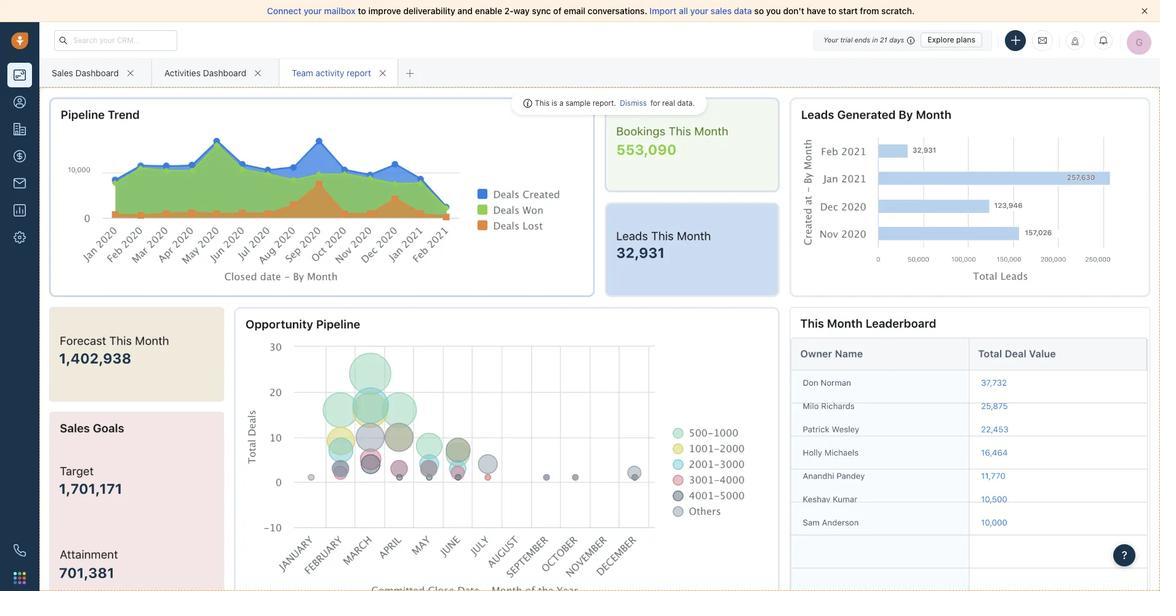 Task type: locate. For each thing, give the bounding box(es) containing it.
activity
[[316, 67, 344, 78]]

email image
[[1039, 35, 1047, 45]]

team
[[292, 67, 313, 78]]

trial
[[841, 36, 853, 44]]

scratch.
[[882, 6, 915, 16]]

0 horizontal spatial your
[[304, 6, 322, 16]]

your
[[304, 6, 322, 16], [690, 6, 709, 16]]

sync
[[532, 6, 551, 16]]

activities
[[164, 67, 201, 78]]

1 horizontal spatial dashboard
[[203, 67, 246, 78]]

to left start
[[828, 6, 837, 16]]

your left mailbox at the left of page
[[304, 6, 322, 16]]

0 horizontal spatial dashboard
[[75, 67, 119, 78]]

this
[[535, 98, 550, 108]]

sample
[[566, 98, 591, 108]]

2 your from the left
[[690, 6, 709, 16]]

connect your mailbox to improve deliverability and enable 2-way sync of email conversations. import all your sales data so you don't have to start from scratch.
[[267, 6, 915, 16]]

2 dashboard from the left
[[203, 67, 246, 78]]

report
[[347, 67, 371, 78]]

dashboard for activities dashboard
[[203, 67, 246, 78]]

import all your sales data link
[[650, 6, 754, 16]]

dashboard for sales dashboard
[[75, 67, 119, 78]]

activities dashboard
[[164, 67, 246, 78]]

to
[[358, 6, 366, 16], [828, 6, 837, 16]]

1 to from the left
[[358, 6, 366, 16]]

enable
[[475, 6, 502, 16]]

mailbox
[[324, 6, 356, 16]]

dashboard
[[75, 67, 119, 78], [203, 67, 246, 78]]

deliverability
[[403, 6, 455, 16]]

dashboard right sales
[[75, 67, 119, 78]]

1 dashboard from the left
[[75, 67, 119, 78]]

in
[[873, 36, 878, 44]]

of
[[553, 6, 562, 16]]

data
[[734, 6, 752, 16]]

explore plans link
[[921, 33, 983, 47]]

to right mailbox at the left of page
[[358, 6, 366, 16]]

0 horizontal spatial to
[[358, 6, 366, 16]]

dismiss button
[[616, 97, 651, 109]]

your right all
[[690, 6, 709, 16]]

connect
[[267, 6, 302, 16]]

1 horizontal spatial to
[[828, 6, 837, 16]]

explore
[[928, 35, 955, 44]]

all
[[679, 6, 688, 16]]

is
[[552, 98, 557, 108]]

dashboard right the activities
[[203, 67, 246, 78]]

and
[[458, 6, 473, 16]]

1 horizontal spatial your
[[690, 6, 709, 16]]

conversations.
[[588, 6, 647, 16]]

explore plans
[[928, 35, 976, 44]]



Task type: vqa. For each thing, say whether or not it's contained in the screenshot.
the top reminder,
no



Task type: describe. For each thing, give the bounding box(es) containing it.
way
[[514, 6, 530, 16]]

improve
[[368, 6, 401, 16]]

close image
[[1142, 8, 1148, 14]]

your
[[824, 36, 839, 44]]

phone element
[[7, 539, 32, 563]]

sales
[[52, 67, 73, 78]]

email
[[564, 6, 586, 16]]

real
[[662, 98, 675, 108]]

from
[[860, 6, 879, 16]]

Search your CRM... text field
[[54, 30, 177, 51]]

plans
[[957, 35, 976, 44]]

dismiss
[[620, 98, 647, 108]]

your trial ends in 21 days
[[824, 36, 904, 44]]

team activity report
[[292, 67, 371, 78]]

for
[[651, 98, 660, 108]]

import
[[650, 6, 677, 16]]

start
[[839, 6, 858, 16]]

phone image
[[14, 545, 26, 557]]

21
[[880, 36, 888, 44]]

sales
[[711, 6, 732, 16]]

data.
[[677, 98, 695, 108]]

2 to from the left
[[828, 6, 837, 16]]

this is a sample report. dismiss for real data.
[[535, 98, 695, 108]]

have
[[807, 6, 826, 16]]

so
[[754, 6, 764, 16]]

2-
[[505, 6, 514, 16]]

ends
[[855, 36, 871, 44]]

report.
[[593, 98, 616, 108]]

1 your from the left
[[304, 6, 322, 16]]

you
[[766, 6, 781, 16]]

a
[[560, 98, 564, 108]]

freshworks switcher image
[[14, 572, 26, 585]]

connect your mailbox link
[[267, 6, 358, 16]]

days
[[889, 36, 904, 44]]

sales dashboard
[[52, 67, 119, 78]]

don't
[[783, 6, 805, 16]]



